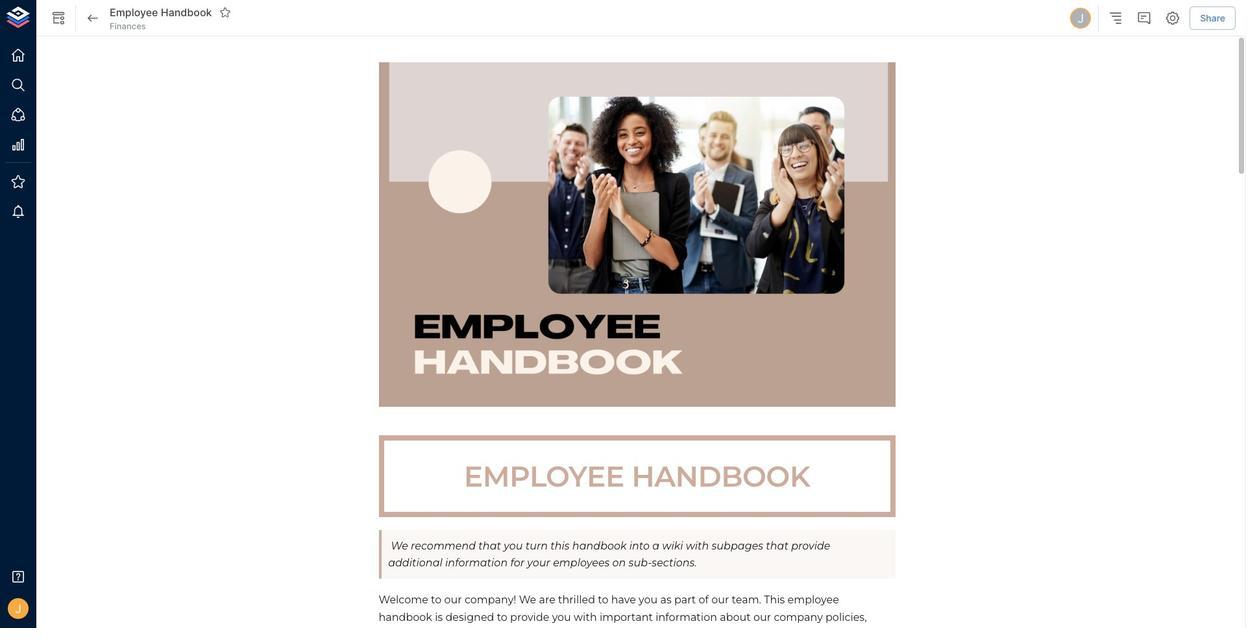 Task type: locate. For each thing, give the bounding box(es) containing it.
table of contents image
[[1108, 10, 1124, 26]]

comments image
[[1137, 10, 1152, 26]]

show wiki image
[[51, 10, 66, 26]]



Task type: describe. For each thing, give the bounding box(es) containing it.
go back image
[[85, 10, 101, 26]]

settings image
[[1165, 10, 1181, 26]]

favorite image
[[219, 6, 231, 18]]



Task type: vqa. For each thing, say whether or not it's contained in the screenshot.
Table of Contents image
yes



